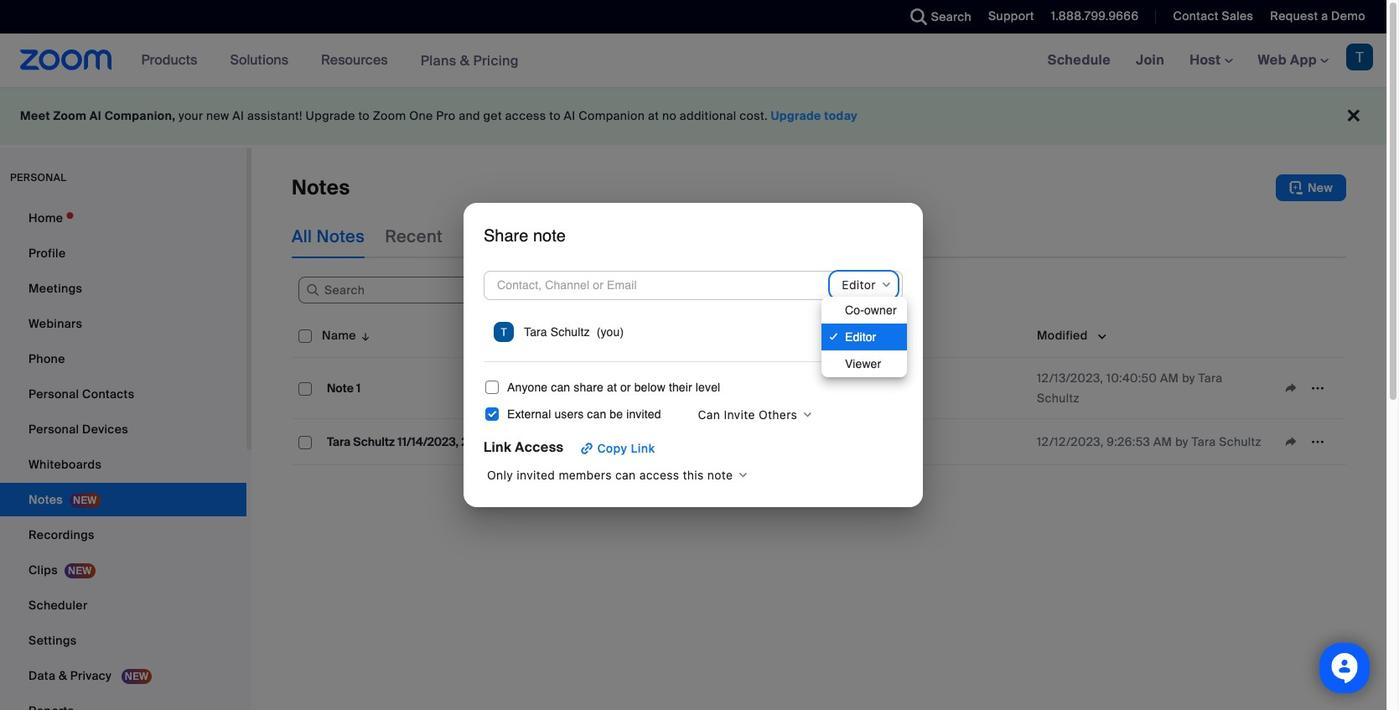 Task type: locate. For each thing, give the bounding box(es) containing it.
to left 'one'
[[358, 108, 370, 123]]

zoom left 'one'
[[373, 108, 406, 123]]

pro
[[436, 108, 456, 123]]

banner
[[0, 34, 1387, 88]]

companion,
[[105, 108, 176, 123]]

cell
[[654, 426, 814, 458]]

0 vertical spatial editor
[[842, 278, 876, 292]]

tara inside button
[[327, 434, 351, 450]]

a
[[1322, 8, 1329, 23]]

ai left companion, at the left top
[[90, 108, 102, 123]]

0 horizontal spatial to
[[358, 108, 370, 123]]

1 vertical spatial personal
[[29, 422, 79, 437]]

and
[[459, 108, 480, 123]]

copy
[[598, 441, 628, 455]]

meet zoom ai companion, your new ai assistant! upgrade to zoom one pro and get access to ai companion at no additional cost. upgrade today
[[20, 108, 858, 123]]

1
[[356, 381, 361, 396]]

can left be
[[587, 408, 607, 421]]

at left the no
[[648, 108, 659, 123]]

0 vertical spatial at
[[648, 108, 659, 123]]

schedule
[[1048, 51, 1111, 69]]

access
[[505, 108, 546, 123]]

banner containing schedule
[[0, 34, 1387, 88]]

am for 9:26:53
[[1154, 434, 1173, 450]]

tara for tara schultz (you)
[[524, 326, 547, 339]]

0 vertical spatial &
[[460, 52, 470, 69]]

2 personal from the top
[[29, 422, 79, 437]]

ai right new
[[233, 108, 244, 123]]

join
[[1136, 51, 1165, 69]]

tara inside menu item
[[524, 326, 547, 339]]

data & privacy link
[[0, 659, 247, 693]]

meet
[[20, 108, 50, 123]]

sales
[[1222, 8, 1254, 23]]

today
[[825, 108, 858, 123]]

link left access
[[484, 439, 512, 456]]

1 horizontal spatial ai
[[233, 108, 244, 123]]

upgrade down product information 'navigation'
[[306, 108, 355, 123]]

3 ai from the left
[[564, 108, 576, 123]]

my
[[463, 226, 487, 247]]

at left or
[[607, 380, 617, 394]]

1 vertical spatial at
[[607, 380, 617, 394]]

tara schultz 11/14/2023, 2:21:41 pm button
[[322, 431, 523, 453]]

& inside product information 'navigation'
[[460, 52, 470, 69]]

external
[[507, 408, 551, 421]]

1 zoom from the left
[[53, 108, 87, 123]]

1 horizontal spatial zoom
[[373, 108, 406, 123]]

12/13/2023,
[[1037, 371, 1104, 386]]

profile link
[[0, 237, 247, 270]]

at
[[648, 108, 659, 123], [607, 380, 617, 394]]

link inside button
[[631, 441, 656, 455]]

am
[[1161, 371, 1180, 386], [1154, 434, 1173, 450]]

personal contacts
[[29, 387, 135, 402]]

schultz inside button
[[353, 434, 395, 450]]

to
[[358, 108, 370, 123], [550, 108, 561, 123]]

request a demo link
[[1258, 0, 1387, 34], [1271, 8, 1366, 23]]

menu item containing tara schultz
[[491, 317, 897, 348]]

zoom right meet
[[53, 108, 87, 123]]

tara down viewer option
[[820, 381, 844, 396]]

contact sales link
[[1161, 0, 1258, 34], [1174, 8, 1254, 23]]

tara down the note
[[327, 434, 351, 450]]

shared
[[559, 226, 617, 247]]

access
[[515, 439, 564, 456]]

0 vertical spatial by
[[1183, 371, 1196, 386]]

personal
[[10, 171, 67, 185]]

schultz for tara schultz 11/14/2023, 2:21:41 pm
[[353, 434, 395, 450]]

by right '9:26:53'
[[1176, 434, 1189, 450]]

home link
[[0, 201, 247, 235]]

personal up the 'whiteboards'
[[29, 422, 79, 437]]

0 horizontal spatial can
[[551, 380, 571, 394]]

personal contacts link
[[0, 377, 247, 411]]

am for 10:40:50
[[1161, 371, 1180, 386]]

zoom
[[53, 108, 87, 123], [373, 108, 406, 123]]

by
[[1183, 371, 1196, 386], [1176, 434, 1189, 450]]

by for 9:26:53
[[1176, 434, 1189, 450]]

am inside 12/13/2023, 10:40:50 am by tara schultz
[[1161, 371, 1180, 386]]

1 horizontal spatial upgrade
[[771, 108, 822, 123]]

1 upgrade from the left
[[306, 108, 355, 123]]

product information navigation
[[129, 34, 532, 88]]

privacy
[[70, 668, 112, 684]]

new button
[[1276, 174, 1347, 201]]

0 horizontal spatial &
[[59, 668, 67, 684]]

request
[[1271, 8, 1319, 23]]

new
[[206, 108, 229, 123]]

editor up viewer
[[845, 330, 877, 344]]

contact
[[1174, 8, 1219, 23]]

1 vertical spatial am
[[1154, 434, 1173, 450]]

0 horizontal spatial at
[[607, 380, 617, 394]]

my notes
[[463, 226, 539, 247]]

notes right all
[[317, 226, 365, 247]]

name
[[322, 328, 356, 343]]

plans
[[421, 52, 457, 69]]

all
[[292, 226, 312, 247]]

tara right 10:40:50
[[1199, 371, 1223, 386]]

notes for my
[[491, 226, 539, 247]]

companion
[[579, 108, 645, 123]]

share
[[574, 380, 604, 394]]

personal down phone
[[29, 387, 79, 402]]

2 horizontal spatial ai
[[564, 108, 576, 123]]

schultz inside menu item
[[551, 326, 590, 339]]

upgrade right cost. in the top of the page
[[771, 108, 822, 123]]

tara schultz image
[[494, 322, 514, 343]]

& right "plans"
[[460, 52, 470, 69]]

menu item inside share note dialog
[[491, 317, 897, 348]]

link access
[[484, 439, 564, 456]]

link right copy
[[631, 441, 656, 455]]

1 vertical spatial editor
[[845, 330, 877, 344]]

home
[[29, 211, 63, 226]]

one
[[409, 108, 433, 123]]

1 horizontal spatial at
[[648, 108, 659, 123]]

0 horizontal spatial zoom
[[53, 108, 87, 123]]

1 vertical spatial &
[[59, 668, 67, 684]]

notes up all notes
[[292, 174, 350, 200]]

tara right tara schultz icon
[[524, 326, 547, 339]]

upgrade
[[306, 108, 355, 123], [771, 108, 822, 123]]

schedule link
[[1035, 34, 1124, 87]]

am right 10:40:50
[[1161, 371, 1180, 386]]

meetings
[[29, 281, 82, 296]]

1 horizontal spatial can
[[587, 408, 607, 421]]

am right '9:26:53'
[[1154, 434, 1173, 450]]

by right 10:40:50
[[1183, 371, 1196, 386]]

co-owner
[[845, 304, 897, 317]]

Search text field
[[299, 277, 517, 304]]

ai left companion
[[564, 108, 576, 123]]

plans & pricing link
[[421, 52, 519, 69], [421, 52, 519, 69]]

note
[[327, 381, 354, 396]]

anyone
[[507, 380, 548, 394]]

0 vertical spatial can
[[551, 380, 571, 394]]

ai
[[90, 108, 102, 123], [233, 108, 244, 123], [564, 108, 576, 123]]

schultz
[[551, 326, 590, 339], [848, 381, 890, 396], [1037, 391, 1080, 406], [353, 434, 395, 450], [1220, 434, 1262, 450]]

recent
[[385, 226, 443, 247]]

at inside meet zoom ai companion, footer
[[648, 108, 659, 123]]

0 vertical spatial am
[[1161, 371, 1180, 386]]

& right data
[[59, 668, 67, 684]]

request a demo
[[1271, 8, 1366, 23]]

list box
[[822, 297, 907, 377]]

0 horizontal spatial upgrade
[[306, 108, 355, 123]]

& for pricing
[[460, 52, 470, 69]]

support link
[[976, 0, 1039, 34], [989, 8, 1035, 23]]

personal
[[29, 387, 79, 402], [29, 422, 79, 437]]

& inside personal menu menu
[[59, 668, 67, 684]]

contact sales link up meetings navigation
[[1174, 8, 1254, 23]]

1 horizontal spatial &
[[460, 52, 470, 69]]

copy link button
[[571, 437, 662, 460]]

recordings link
[[0, 518, 247, 552]]

&
[[460, 52, 470, 69], [59, 668, 67, 684]]

note
[[533, 227, 566, 246]]

can
[[551, 380, 571, 394], [587, 408, 607, 421]]

level
[[696, 380, 721, 394]]

2 upgrade from the left
[[771, 108, 822, 123]]

editor up co-
[[842, 278, 876, 292]]

notes
[[292, 174, 350, 200], [317, 226, 365, 247], [491, 226, 539, 247]]

by inside 12/13/2023, 10:40:50 am by tara schultz
[[1183, 371, 1196, 386]]

0 vertical spatial personal
[[29, 387, 79, 402]]

notes right my
[[491, 226, 539, 247]]

1 horizontal spatial to
[[550, 108, 561, 123]]

list box containing co-owner
[[822, 297, 907, 377]]

application
[[292, 314, 1360, 478], [661, 376, 807, 401]]

upgrade today link
[[771, 108, 858, 123]]

can left share
[[551, 380, 571, 394]]

1 vertical spatial by
[[1176, 434, 1189, 450]]

1 ai from the left
[[90, 108, 102, 123]]

1 vertical spatial can
[[587, 408, 607, 421]]

1 horizontal spatial link
[[631, 441, 656, 455]]

1 personal from the top
[[29, 387, 79, 402]]

to right "access"
[[550, 108, 561, 123]]

2 ai from the left
[[233, 108, 244, 123]]

personal menu menu
[[0, 201, 247, 710]]

personal for personal contacts
[[29, 387, 79, 402]]

0 horizontal spatial ai
[[90, 108, 102, 123]]

webinars link
[[0, 307, 247, 341]]

link
[[484, 439, 512, 456], [631, 441, 656, 455]]

at inside share note dialog
[[607, 380, 617, 394]]

data
[[29, 668, 56, 684]]

menu item
[[491, 317, 897, 348]]



Task type: vqa. For each thing, say whether or not it's contained in the screenshot.
first menu item from the bottom of the Admin Menu menu's right image
no



Task type: describe. For each thing, give the bounding box(es) containing it.
recordings
[[29, 528, 95, 543]]

editor option
[[822, 324, 907, 351]]

phone link
[[0, 342, 247, 376]]

10:40:50
[[1107, 371, 1158, 386]]

cost.
[[740, 108, 768, 123]]

tara schultz (you)
[[524, 326, 624, 339]]

note 1 button
[[322, 377, 366, 399]]

2 zoom from the left
[[373, 108, 406, 123]]

or
[[621, 380, 631, 394]]

assistant!
[[247, 108, 303, 123]]

9:26:53
[[1107, 434, 1151, 450]]

2 to from the left
[[550, 108, 561, 123]]

whiteboards
[[29, 457, 102, 472]]

profile
[[29, 246, 66, 261]]

editor inside option
[[845, 330, 877, 344]]

me
[[659, 226, 685, 247]]

by for 10:40:50
[[1183, 371, 1196, 386]]

below
[[635, 380, 666, 394]]

copy link
[[598, 441, 656, 455]]

pm
[[500, 434, 518, 450]]

phone
[[29, 351, 65, 367]]

tabs of all notes page tab list
[[292, 215, 829, 258]]

personal for personal devices
[[29, 422, 79, 437]]

personal devices link
[[0, 413, 247, 446]]

share
[[484, 227, 529, 246]]

modified
[[1037, 328, 1088, 343]]

schultz for tara schultz (you)
[[551, 326, 590, 339]]

tara inside 12/13/2023, 10:40:50 am by tara schultz
[[1199, 371, 1223, 386]]

scheduler link
[[0, 589, 247, 622]]

11/14/2023,
[[398, 434, 459, 450]]

external users can be invited
[[507, 408, 661, 421]]

with
[[622, 226, 655, 247]]

new
[[1308, 180, 1334, 195]]

12/12/2023,
[[1037, 434, 1104, 450]]

support
[[989, 8, 1035, 23]]

invited
[[627, 408, 661, 421]]

plans & pricing
[[421, 52, 519, 69]]

1 to from the left
[[358, 108, 370, 123]]

tara right '9:26:53'
[[1192, 434, 1216, 450]]

be
[[610, 408, 623, 421]]

application containing name
[[292, 314, 1360, 478]]

contact sales link up join
[[1161, 0, 1258, 34]]

users
[[555, 408, 584, 421]]

additional
[[680, 108, 737, 123]]

anyone can share at or below their level
[[507, 380, 721, 394]]

their
[[669, 380, 693, 394]]

contacts
[[82, 387, 135, 402]]

clips link
[[0, 554, 247, 587]]

12/13/2023, 10:40:50 am by tara schultz
[[1037, 371, 1223, 406]]

all notes
[[292, 226, 365, 247]]

clips
[[29, 563, 58, 578]]

webinars
[[29, 316, 82, 331]]

schultz inside 12/13/2023, 10:40:50 am by tara schultz
[[1037, 391, 1080, 406]]

no
[[662, 108, 677, 123]]

share note dialog
[[464, 203, 923, 507]]

share note
[[484, 227, 566, 246]]

note 1
[[327, 381, 361, 396]]

shared with me
[[559, 226, 685, 247]]

co-owner option
[[822, 297, 907, 324]]

personal devices
[[29, 422, 128, 437]]

editor inside popup button
[[842, 278, 876, 292]]

co-
[[845, 304, 865, 317]]

settings
[[29, 633, 77, 648]]

2:21:41
[[462, 434, 497, 450]]

editor button
[[832, 274, 897, 297]]

scheduler
[[29, 598, 88, 613]]

1.888.799.9666
[[1052, 8, 1139, 23]]

12/12/2023, 9:26:53 am by tara schultz
[[1037, 434, 1262, 450]]

& for privacy
[[59, 668, 67, 684]]

tara for tara schultz 11/14/2023, 2:21:41 pm
[[327, 434, 351, 450]]

arrow down image
[[356, 325, 372, 346]]

owner
[[820, 328, 858, 343]]

whiteboards link
[[0, 448, 247, 481]]

settings link
[[0, 624, 247, 658]]

pricing
[[473, 52, 519, 69]]

schultz for tara schultz
[[848, 381, 890, 396]]

data & privacy
[[29, 668, 115, 684]]

contact sales
[[1174, 8, 1254, 23]]

meet zoom ai companion, footer
[[0, 87, 1387, 145]]

your
[[179, 108, 203, 123]]

0 horizontal spatial link
[[484, 439, 512, 456]]

join link
[[1124, 34, 1178, 87]]

viewer option
[[822, 351, 907, 377]]

tara for tara schultz
[[820, 381, 844, 396]]

zoom logo image
[[20, 49, 112, 70]]

viewer
[[845, 357, 882, 371]]

meetings link
[[0, 272, 247, 305]]

meetings navigation
[[1035, 34, 1387, 88]]

get
[[484, 108, 502, 123]]

notes for all
[[317, 226, 365, 247]]



